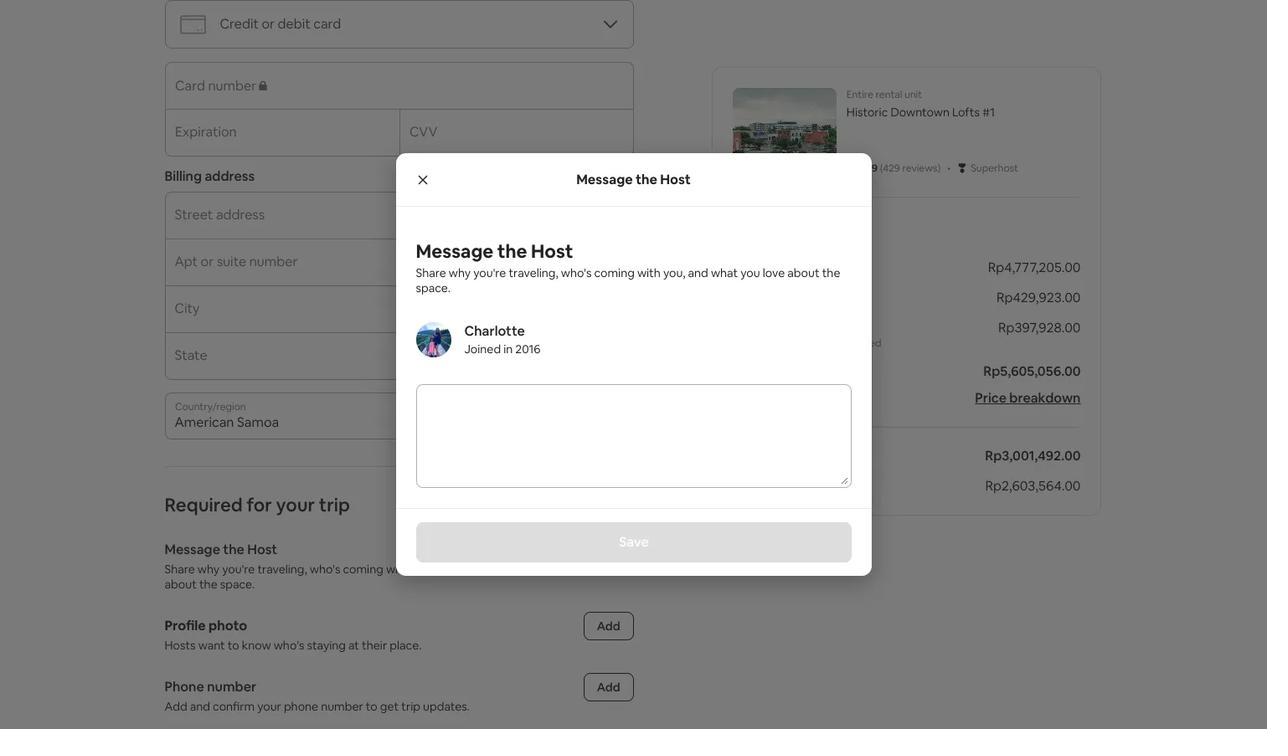 Task type: locate. For each thing, give the bounding box(es) containing it.
you're up charlotte
[[473, 265, 506, 281]]

add for message the host
[[597, 543, 620, 558]]

0 horizontal spatial number
[[207, 678, 257, 696]]

you
[[741, 265, 760, 281], [489, 562, 509, 577]]

0 vertical spatial coming
[[594, 265, 635, 281]]

1 vertical spatial to
[[366, 699, 378, 714]]

1 vertical spatial add button
[[584, 612, 634, 641]]

downtown
[[891, 105, 950, 120]]

0 vertical spatial message
[[576, 170, 633, 188]]

you, up place.
[[412, 562, 434, 577]]

phone
[[165, 678, 204, 696]]

add button
[[584, 536, 634, 564], [584, 612, 634, 641], [584, 673, 634, 702]]

your left the 'phone'
[[257, 699, 281, 714]]

1 horizontal spatial share
[[416, 265, 446, 281]]

joined
[[464, 342, 501, 357]]

1 horizontal spatial about
[[787, 265, 820, 281]]

why
[[449, 265, 471, 281], [198, 562, 220, 577]]

place.
[[390, 638, 422, 653]]

1 horizontal spatial message
[[416, 240, 493, 263]]

traveling,
[[509, 265, 558, 281], [257, 562, 307, 577]]

0 horizontal spatial about
[[165, 577, 197, 592]]

dec
[[761, 477, 786, 495]]

0 horizontal spatial and
[[190, 699, 210, 714]]

1 vertical spatial coming
[[343, 562, 383, 577]]

what
[[711, 265, 738, 281], [460, 562, 487, 577]]

0 horizontal spatial you
[[489, 562, 509, 577]]

due
[[733, 477, 758, 495]]

photo
[[209, 617, 247, 635]]

about
[[787, 265, 820, 281], [165, 577, 197, 592]]

1 vertical spatial your
[[257, 699, 281, 714]]

0 vertical spatial your
[[276, 493, 315, 517]]

coming
[[594, 265, 635, 281], [343, 562, 383, 577]]

traveling, up profile photo hosts want to know who's staying at their place.
[[257, 562, 307, 577]]

unit
[[904, 88, 922, 101]]

0 vertical spatial share
[[416, 265, 446, 281]]

#1
[[982, 105, 995, 120]]

message
[[576, 170, 633, 188], [416, 240, 493, 263], [165, 541, 220, 559]]

1 vertical spatial why
[[198, 562, 220, 577]]

0 vertical spatial what
[[711, 265, 738, 281]]

and
[[688, 265, 708, 281], [437, 562, 457, 577], [190, 699, 210, 714]]

space.
[[416, 281, 451, 296], [220, 577, 255, 592]]

0 vertical spatial love
[[763, 265, 785, 281]]

1 vertical spatial traveling,
[[257, 562, 307, 577]]

1 vertical spatial and
[[437, 562, 457, 577]]

trip right get
[[401, 699, 420, 714]]

0 vertical spatial about
[[787, 265, 820, 281]]

traveling, up charlotte
[[509, 265, 558, 281]]

rp429,923.00
[[997, 289, 1081, 307]]

0 vertical spatial space.
[[416, 281, 451, 296]]

1 add button from the top
[[584, 536, 634, 564]]

with
[[637, 265, 661, 281], [386, 562, 409, 577]]

about up the profile
[[165, 577, 197, 592]]

0 vertical spatial add button
[[584, 536, 634, 564]]

0 vertical spatial you're
[[473, 265, 506, 281]]

0 vertical spatial with
[[637, 265, 661, 281]]

Message the Host text field
[[419, 388, 848, 485]]

included
[[842, 337, 881, 350]]

1 horizontal spatial you
[[741, 265, 760, 281]]

0 vertical spatial who's
[[561, 265, 592, 281]]

1 vertical spatial you,
[[412, 562, 434, 577]]

1 vertical spatial what
[[460, 562, 487, 577]]

1 horizontal spatial why
[[449, 265, 471, 281]]

message the host dialog
[[396, 153, 871, 576]]

0 vertical spatial to
[[228, 638, 239, 653]]

phone
[[284, 699, 318, 714]]

2 horizontal spatial and
[[688, 265, 708, 281]]

host
[[660, 170, 691, 188], [531, 240, 573, 263], [247, 541, 277, 559]]

2 add button from the top
[[584, 612, 634, 641]]

1 vertical spatial about
[[165, 577, 197, 592]]

add
[[597, 543, 620, 558], [597, 619, 620, 634], [597, 680, 620, 695], [165, 699, 187, 714]]

0 horizontal spatial coming
[[343, 562, 383, 577]]

entire
[[847, 88, 873, 101]]

fee
[[824, 337, 840, 350]]

2
[[733, 259, 740, 276]]

2 vertical spatial host
[[247, 541, 277, 559]]

due dec 4, 2023
[[733, 477, 833, 495]]

1 vertical spatial with
[[386, 562, 409, 577]]

rp397,928.00 assistance services fee included
[[733, 319, 1081, 350]]

who's inside 'message the host' dialog
[[561, 265, 592, 281]]

number right the 'phone'
[[321, 699, 363, 714]]

your right for
[[276, 493, 315, 517]]

3 add button from the top
[[584, 673, 634, 702]]

number
[[207, 678, 257, 696], [321, 699, 363, 714]]

0 vertical spatial why
[[449, 265, 471, 281]]

1 vertical spatial love
[[511, 562, 534, 577]]

1 horizontal spatial you,
[[663, 265, 685, 281]]

1 horizontal spatial what
[[711, 265, 738, 281]]

you're
[[473, 265, 506, 281], [222, 562, 255, 577]]

1 horizontal spatial space.
[[416, 281, 451, 296]]

0 horizontal spatial share
[[165, 562, 195, 577]]

superhost
[[971, 162, 1018, 175]]

1 horizontal spatial coming
[[594, 265, 635, 281]]

1 vertical spatial message
[[416, 240, 493, 263]]

add for phone number
[[597, 680, 620, 695]]

why up photo
[[198, 562, 220, 577]]

who's
[[561, 265, 592, 281], [310, 562, 340, 577]]

0 horizontal spatial with
[[386, 562, 409, 577]]

know
[[242, 638, 271, 653]]

1 horizontal spatial traveling,
[[509, 265, 558, 281]]

message the host share why you're traveling, who's coming with you, and what you love about the space.
[[416, 240, 843, 296], [165, 541, 536, 592]]

2 vertical spatial message
[[165, 541, 220, 559]]

0 vertical spatial you,
[[663, 265, 685, 281]]

american samoa
[[175, 414, 279, 431]]

number up confirm
[[207, 678, 257, 696]]

1 horizontal spatial who's
[[561, 265, 592, 281]]

american
[[175, 414, 234, 431]]

to
[[228, 638, 239, 653], [366, 699, 378, 714]]

share inside 'message the host' dialog
[[416, 265, 446, 281]]

1 horizontal spatial love
[[763, 265, 785, 281]]

rp5,605,056.00
[[983, 363, 1081, 380]]

their
[[362, 638, 387, 653]]

save button
[[416, 523, 851, 563]]

2 horizontal spatial message
[[576, 170, 633, 188]]

you,
[[663, 265, 685, 281], [412, 562, 434, 577]]

0 vertical spatial you
[[741, 265, 760, 281]]

2 horizontal spatial host
[[660, 170, 691, 188]]

address
[[205, 168, 255, 185]]

love
[[763, 265, 785, 281], [511, 562, 534, 577]]

429
[[883, 162, 900, 175]]

2023
[[803, 477, 833, 495]]

0 horizontal spatial to
[[228, 638, 239, 653]]

you, inside 'message the host' dialog
[[663, 265, 685, 281]]

share
[[416, 265, 446, 281], [165, 562, 195, 577]]

at
[[348, 638, 359, 653]]

about right nights
[[787, 265, 820, 281]]

1 horizontal spatial and
[[437, 562, 457, 577]]

trip right for
[[319, 493, 350, 517]]

1 vertical spatial number
[[321, 699, 363, 714]]

1 vertical spatial trip
[[401, 699, 420, 714]]

you, left 2
[[663, 265, 685, 281]]

1 horizontal spatial host
[[531, 240, 573, 263]]

1 vertical spatial share
[[165, 562, 195, 577]]

message the host
[[576, 170, 691, 188]]

1 horizontal spatial you're
[[473, 265, 506, 281]]

phone number add and confirm your phone number to get trip updates.
[[165, 678, 470, 714]]

to down photo
[[228, 638, 239, 653]]

to left get
[[366, 699, 378, 714]]

0 vertical spatial and
[[688, 265, 708, 281]]

1 vertical spatial host
[[531, 240, 573, 263]]

0 horizontal spatial host
[[247, 541, 277, 559]]

0 vertical spatial number
[[207, 678, 257, 696]]

1 vertical spatial you're
[[222, 562, 255, 577]]

1 horizontal spatial trip
[[401, 699, 420, 714]]

your
[[276, 493, 315, 517], [257, 699, 281, 714]]

0 horizontal spatial love
[[511, 562, 534, 577]]

1 horizontal spatial with
[[637, 265, 661, 281]]

you're up photo
[[222, 562, 255, 577]]

trip
[[319, 493, 350, 517], [401, 699, 420, 714]]

0 vertical spatial trip
[[319, 493, 350, 517]]

1 vertical spatial who's
[[310, 562, 340, 577]]

want
[[198, 638, 225, 653]]

you inside 'message the host' dialog
[[741, 265, 760, 281]]

0 vertical spatial message the host share why you're traveling, who's coming with you, and what you love about the space.
[[416, 240, 843, 296]]

2 vertical spatial add button
[[584, 673, 634, 702]]

and inside 'message the host' dialog
[[688, 265, 708, 281]]

0 vertical spatial traveling,
[[509, 265, 558, 281]]

the
[[636, 170, 657, 188], [497, 240, 527, 263], [822, 265, 840, 281], [223, 541, 244, 559], [199, 577, 217, 592]]

2 vertical spatial and
[[190, 699, 210, 714]]

save
[[619, 533, 648, 551]]

0 horizontal spatial space.
[[220, 577, 255, 592]]

why up charlotte
[[449, 265, 471, 281]]

entire rental unit historic downtown lofts #1
[[847, 88, 995, 120]]

billing address
[[165, 168, 255, 185]]

assistance
[[733, 337, 782, 350]]

1 horizontal spatial to
[[366, 699, 378, 714]]



Task type: vqa. For each thing, say whether or not it's contained in the screenshot.
Your home away from home awaits. image
no



Task type: describe. For each thing, give the bounding box(es) containing it.
rp4,777,205.00
[[988, 259, 1081, 276]]

1 horizontal spatial number
[[321, 699, 363, 714]]

price breakdown button
[[975, 389, 1081, 407]]

0 horizontal spatial you,
[[412, 562, 434, 577]]

to inside phone number add and confirm your phone number to get trip updates.
[[366, 699, 378, 714]]

add button for message the host
[[584, 536, 634, 564]]

for
[[247, 493, 272, 517]]

charlotte
[[464, 322, 525, 340]]

american samoa button
[[165, 393, 634, 440]]

who's
[[274, 638, 304, 653]]

breakdown
[[1010, 389, 1081, 407]]

0 horizontal spatial who's
[[310, 562, 340, 577]]

reviews
[[902, 162, 938, 175]]

what inside 'message the host' dialog
[[711, 265, 738, 281]]

4.79 ( 429 reviews )
[[858, 162, 941, 175]]

price breakdown
[[975, 389, 1081, 407]]

price
[[975, 389, 1007, 407]]

4,
[[789, 477, 800, 495]]

0 vertical spatial host
[[660, 170, 691, 188]]

get
[[380, 699, 399, 714]]

american samoa element
[[165, 393, 634, 440]]

0 horizontal spatial what
[[460, 562, 487, 577]]

1 vertical spatial you
[[489, 562, 509, 577]]

add button for profile photo
[[584, 612, 634, 641]]

(
[[880, 162, 883, 175]]

love inside 'message the host' dialog
[[763, 265, 785, 281]]

4.79
[[858, 162, 878, 175]]

0 horizontal spatial message
[[165, 541, 220, 559]]

profile photo hosts want to know who's staying at their place.
[[165, 617, 422, 653]]

to inside profile photo hosts want to know who's staying at their place.
[[228, 638, 239, 653]]

traveling, inside 'message the host' dialog
[[509, 265, 558, 281]]

add button for phone number
[[584, 673, 634, 702]]

rp397,928.00
[[998, 319, 1081, 337]]

rp3,001,492.00
[[985, 447, 1081, 465]]

message the host share why you're traveling, who's coming with you, and what you love about the space. inside 'message the host' dialog
[[416, 240, 843, 296]]

you're inside 'message the host' dialog
[[473, 265, 506, 281]]

profile
[[165, 617, 206, 635]]

2 nights
[[733, 259, 781, 276]]

nights
[[743, 259, 781, 276]]

required
[[165, 493, 243, 517]]

0 horizontal spatial traveling,
[[257, 562, 307, 577]]

about inside 'message the host' dialog
[[787, 265, 820, 281]]

add inside phone number add and confirm your phone number to get trip updates.
[[165, 699, 187, 714]]

confirm
[[213, 699, 255, 714]]

historic
[[847, 105, 888, 120]]

updates.
[[423, 699, 470, 714]]

rental
[[876, 88, 902, 101]]

staying
[[307, 638, 346, 653]]

add for profile photo
[[597, 619, 620, 634]]

and inside phone number add and confirm your phone number to get trip updates.
[[190, 699, 210, 714]]

lofts
[[952, 105, 980, 120]]

1 vertical spatial message the host share why you're traveling, who's coming with you, and what you love about the space.
[[165, 541, 536, 592]]

why inside 'message the host' dialog
[[449, 265, 471, 281]]

rp2,603,564.00
[[985, 477, 1081, 495]]

1 vertical spatial space.
[[220, 577, 255, 592]]

your inside phone number add and confirm your phone number to get trip updates.
[[257, 699, 281, 714]]

0 horizontal spatial you're
[[222, 562, 255, 577]]

2016
[[515, 342, 541, 357]]

required for your trip
[[165, 493, 350, 517]]

billing
[[165, 168, 202, 185]]

0 horizontal spatial why
[[198, 562, 220, 577]]

services
[[784, 337, 822, 350]]

hosts
[[165, 638, 196, 653]]

coming inside 'message the host' dialog
[[594, 265, 635, 281]]

samoa
[[237, 414, 279, 431]]

charlotte joined in 2016
[[464, 322, 541, 357]]

0 horizontal spatial trip
[[319, 493, 350, 517]]

space. inside 'message the host' dialog
[[416, 281, 451, 296]]

trip inside phone number add and confirm your phone number to get trip updates.
[[401, 699, 420, 714]]

in
[[504, 342, 513, 357]]

)
[[938, 162, 941, 175]]

•
[[947, 159, 951, 177]]

with inside 'message the host' dialog
[[637, 265, 661, 281]]



